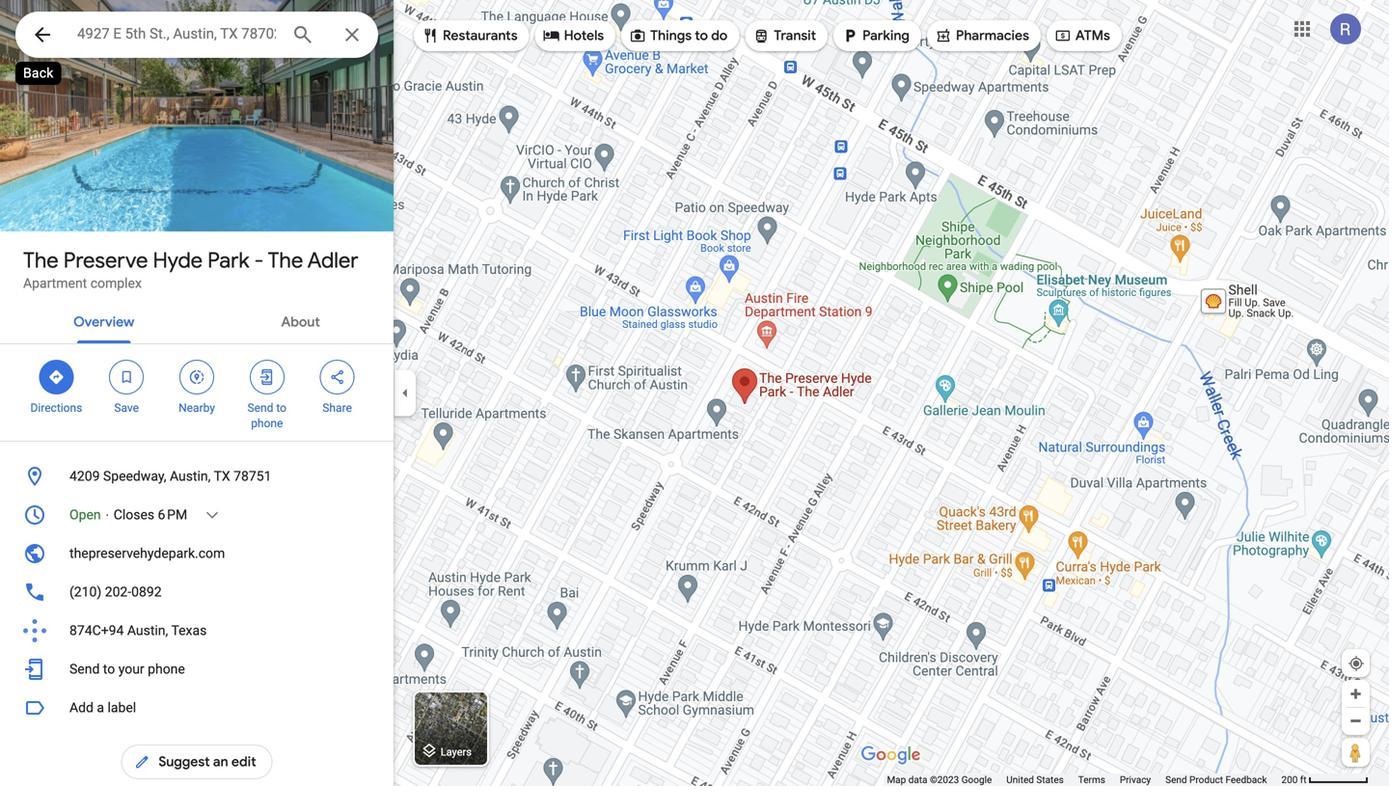 Task type: vqa. For each thing, say whether or not it's contained in the screenshot.


Task type: locate. For each thing, give the bounding box(es) containing it.
google maps element
[[0, 0, 1390, 786]]

footer containing map data ©2023 google
[[887, 774, 1282, 786]]

0 vertical spatial send
[[248, 401, 273, 415]]

send inside information for the preserve hyde park - the adler 'region'
[[69, 662, 100, 677]]

a
[[97, 700, 104, 716]]

tx
[[214, 469, 230, 484]]

footer
[[887, 774, 1282, 786]]

send to your phone button
[[0, 650, 394, 689]]

6 pm
[[158, 507, 187, 523]]

1 the from the left
[[23, 247, 59, 274]]

1 horizontal spatial phone
[[251, 417, 283, 430]]

show your location image
[[1348, 655, 1365, 673]]

1 horizontal spatial to
[[276, 401, 287, 415]]

thepreservehydepark.com link
[[0, 535, 394, 573]]

1 vertical spatial to
[[276, 401, 287, 415]]

 parking
[[842, 25, 910, 46]]

apartment complex button
[[23, 274, 142, 293]]

send left product on the right of page
[[1166, 774, 1187, 786]]

open ⋅ closes 6 pm
[[69, 507, 187, 523]]

phone right the your
[[148, 662, 185, 677]]


[[1055, 25, 1072, 46]]

1 horizontal spatial the
[[268, 247, 303, 274]]

pharmacies
[[956, 27, 1030, 44]]

0 horizontal spatial to
[[103, 662, 115, 677]]

zoom out image
[[1349, 714, 1364, 729]]

send down  in the top of the page
[[248, 401, 273, 415]]

 suggest an edit
[[134, 752, 256, 773]]

78751
[[234, 469, 272, 484]]

 button
[[15, 12, 69, 62]]

1 vertical spatial send
[[69, 662, 100, 677]]

map
[[887, 774, 906, 786]]

0 horizontal spatial the
[[23, 247, 59, 274]]

0 horizontal spatial send
[[69, 662, 100, 677]]

hyde
[[153, 247, 203, 274]]

the preserve hyde park - the adler apartment complex
[[23, 247, 358, 291]]

2 vertical spatial to
[[103, 662, 115, 677]]

united
[[1007, 774, 1034, 786]]

2 horizontal spatial send
[[1166, 774, 1187, 786]]

0 vertical spatial phone
[[251, 417, 283, 430]]

overview
[[73, 314, 134, 331]]

tab list containing overview
[[0, 297, 394, 344]]

collapse side panel image
[[395, 383, 416, 404]]

(210) 202-0892 button
[[0, 573, 394, 612]]

none field inside 4927 e 5th st., austin, tx 78702 'field'
[[77, 22, 276, 45]]

2 vertical spatial send
[[1166, 774, 1187, 786]]

actions for the preserve hyde park - the adler region
[[0, 345, 394, 441]]

to inside button
[[103, 662, 115, 677]]

complex
[[90, 276, 142, 291]]

send for send to your phone
[[69, 662, 100, 677]]

edit
[[232, 754, 256, 771]]

1 vertical spatial austin,
[[127, 623, 168, 639]]

1 horizontal spatial austin,
[[170, 469, 211, 484]]

send inside footer
[[1166, 774, 1187, 786]]


[[48, 367, 65, 388]]

(210)
[[69, 584, 102, 600]]

google account: ruby anderson  
(rubyanndersson@gmail.com) image
[[1331, 14, 1362, 45]]

tab list
[[0, 297, 394, 344]]

 atms
[[1055, 25, 1111, 46]]

the right -
[[268, 247, 303, 274]]

0 vertical spatial to
[[695, 27, 708, 44]]

the
[[23, 247, 59, 274], [268, 247, 303, 274]]

(210) 202-0892
[[69, 584, 162, 600]]

about button
[[266, 297, 336, 344]]

send up add at the bottom left
[[69, 662, 100, 677]]

the preserve hyde park - the adler main content
[[0, 0, 394, 786]]

the up apartment
[[23, 247, 59, 274]]

an
[[213, 754, 228, 771]]

2 the from the left
[[268, 247, 303, 274]]

add
[[69, 700, 94, 716]]

restaurants
[[443, 27, 518, 44]]

to for send to your phone
[[103, 662, 115, 677]]

 hotels
[[543, 25, 604, 46]]

photos
[[70, 191, 118, 209]]

1 horizontal spatial send
[[248, 401, 273, 415]]

to inside send to phone
[[276, 401, 287, 415]]

to left the your
[[103, 662, 115, 677]]

13 photos button
[[14, 183, 126, 217]]

phone down  in the top of the page
[[251, 417, 283, 430]]

directions
[[30, 401, 82, 415]]

0 horizontal spatial austin,
[[127, 623, 168, 639]]

apartment
[[23, 276, 87, 291]]

2 horizontal spatial to
[[695, 27, 708, 44]]

1 vertical spatial phone
[[148, 662, 185, 677]]

send product feedback button
[[1166, 774, 1267, 786]]


[[629, 25, 647, 46]]

0 vertical spatial austin,
[[170, 469, 211, 484]]

united states
[[1007, 774, 1064, 786]]

show street view coverage image
[[1342, 738, 1370, 767]]

adler
[[307, 247, 358, 274]]

ft
[[1301, 774, 1307, 786]]

photo of the preserve hyde park - the adler image
[[0, 0, 394, 247]]

⋅
[[104, 507, 110, 523]]

show open hours for the week image
[[204, 507, 221, 524]]

to for send to phone
[[276, 401, 287, 415]]

874c+94
[[69, 623, 124, 639]]

privacy button
[[1120, 774, 1151, 786]]

4209 speedway, austin, tx 78751
[[69, 469, 272, 484]]

to
[[695, 27, 708, 44], [276, 401, 287, 415], [103, 662, 115, 677]]

to left 'do'
[[695, 27, 708, 44]]

0 horizontal spatial phone
[[148, 662, 185, 677]]

13 photos
[[49, 191, 118, 209]]


[[842, 25, 859, 46]]

austin, down 0892
[[127, 623, 168, 639]]

google
[[962, 774, 992, 786]]

phone
[[251, 417, 283, 430], [148, 662, 185, 677]]

None field
[[77, 22, 276, 45]]

zoom in image
[[1349, 687, 1364, 702]]

closes
[[114, 507, 154, 523]]

send inside send to phone
[[248, 401, 273, 415]]

austin,
[[170, 469, 211, 484], [127, 623, 168, 639]]

to left share
[[276, 401, 287, 415]]

874c+94 austin, texas button
[[0, 612, 394, 650]]

austin, left tx in the bottom of the page
[[170, 469, 211, 484]]

terms button
[[1079, 774, 1106, 786]]



Task type: describe. For each thing, give the bounding box(es) containing it.
parking
[[863, 27, 910, 44]]

tab list inside the google maps "element"
[[0, 297, 394, 344]]

send for send product feedback
[[1166, 774, 1187, 786]]

overview button
[[58, 297, 150, 344]]


[[329, 367, 346, 388]]


[[258, 367, 276, 388]]

park
[[208, 247, 249, 274]]

0892
[[131, 584, 162, 600]]

privacy
[[1120, 774, 1151, 786]]


[[31, 21, 54, 49]]

200
[[1282, 774, 1298, 786]]

your
[[118, 662, 144, 677]]

terms
[[1079, 774, 1106, 786]]


[[935, 25, 952, 46]]

 search field
[[15, 12, 378, 62]]

 restaurants
[[422, 25, 518, 46]]

send for send to phone
[[248, 401, 273, 415]]

add a label
[[69, 700, 136, 716]]

4209
[[69, 469, 100, 484]]

speedway,
[[103, 469, 166, 484]]

874c+94 austin, texas
[[69, 623, 207, 639]]

phone inside send to phone
[[251, 417, 283, 430]]

label
[[108, 700, 136, 716]]

atms
[[1076, 27, 1111, 44]]

about
[[281, 314, 320, 331]]

4927 E 5th St., Austin, TX 78702 field
[[15, 12, 378, 58]]


[[188, 367, 206, 388]]

send product feedback
[[1166, 774, 1267, 786]]

save
[[114, 401, 139, 415]]


[[543, 25, 560, 46]]

200 ft button
[[1282, 774, 1369, 786]]

transit
[[774, 27, 816, 44]]

 pharmacies
[[935, 25, 1030, 46]]

©2023
[[930, 774, 959, 786]]


[[753, 25, 770, 46]]

data
[[909, 774, 928, 786]]

hotels
[[564, 27, 604, 44]]

hours image
[[23, 504, 46, 527]]

to inside the  things to do
[[695, 27, 708, 44]]


[[422, 25, 439, 46]]

footer inside the google maps "element"
[[887, 774, 1282, 786]]

-
[[254, 247, 264, 274]]

preserve
[[63, 247, 148, 274]]

feedback
[[1226, 774, 1267, 786]]

united states button
[[1007, 774, 1064, 786]]

do
[[711, 27, 728, 44]]

share
[[323, 401, 352, 415]]

suggest
[[159, 754, 210, 771]]

layers
[[441, 746, 472, 758]]

map data ©2023 google
[[887, 774, 992, 786]]

austin, inside button
[[127, 623, 168, 639]]

states
[[1037, 774, 1064, 786]]

nearby
[[179, 401, 215, 415]]


[[134, 752, 151, 773]]

austin, inside button
[[170, 469, 211, 484]]

things
[[651, 27, 692, 44]]


[[118, 367, 135, 388]]

 transit
[[753, 25, 816, 46]]

information for the preserve hyde park - the adler region
[[0, 457, 394, 689]]

thepreservehydepark.com
[[69, 546, 225, 562]]

202-
[[105, 584, 131, 600]]

phone inside button
[[148, 662, 185, 677]]

send to phone
[[248, 401, 287, 430]]

product
[[1190, 774, 1224, 786]]

13
[[49, 191, 67, 209]]

open
[[69, 507, 101, 523]]

send to your phone
[[69, 662, 185, 677]]

 things to do
[[629, 25, 728, 46]]

add a label button
[[0, 689, 394, 728]]

200 ft
[[1282, 774, 1307, 786]]

texas
[[171, 623, 207, 639]]



